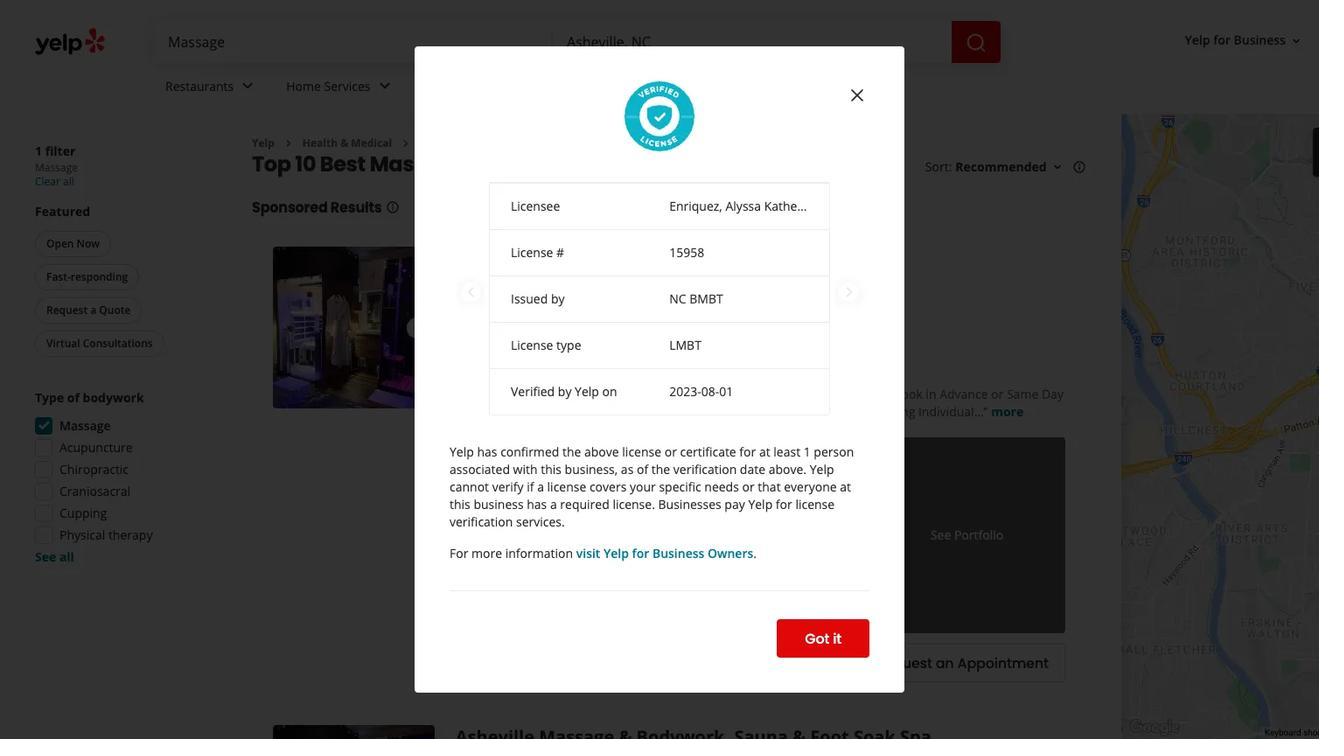 Task type: vqa. For each thing, say whether or not it's contained in the screenshot.
tires
no



Task type: locate. For each thing, give the bounding box(es) containing it.
1 vertical spatial request
[[877, 654, 933, 674]]

license down everyone
[[796, 496, 835, 513]]

verified by yelp on
[[511, 383, 618, 400]]

license up required
[[548, 479, 587, 495]]

1 horizontal spatial verified
[[589, 307, 637, 324]]

open left "now"
[[46, 236, 74, 251]]

0 horizontal spatial has
[[477, 444, 498, 460]]

0 horizontal spatial verification
[[450, 514, 513, 530]]

see all
[[35, 549, 74, 565]]

massage up 16 info v2 image
[[370, 150, 466, 179]]

or down date
[[743, 479, 755, 495]]

10
[[295, 150, 316, 179]]

1 horizontal spatial see
[[931, 527, 952, 544]]

all down physical
[[59, 549, 74, 565]]

keyboard shor button
[[1266, 727, 1320, 740]]

by right issued
[[551, 291, 565, 307]]

verified license
[[589, 307, 686, 324]]

in right "book"
[[926, 386, 937, 403]]

0 horizontal spatial business
[[653, 545, 705, 562]]

date
[[740, 461, 766, 478]]

more down 'same'
[[992, 404, 1024, 420]]

in right years on the right of page
[[705, 359, 716, 376]]

next image inside the slideshow element
[[407, 318, 428, 339]]

0 horizontal spatial the
[[563, 444, 582, 460]]

massage inside button
[[459, 307, 505, 322]]

1 horizontal spatial next image
[[839, 281, 859, 302]]

operated
[[570, 359, 622, 376]]

(23
[[578, 275, 596, 292]]

business
[[1235, 32, 1287, 49], [653, 545, 705, 562]]

2 vertical spatial license
[[511, 337, 554, 354]]

information
[[506, 545, 573, 562]]

0 horizontal spatial open
[[46, 236, 74, 251]]

1 vertical spatial next image
[[407, 318, 428, 339]]

24 chevron down v2 image right services
[[374, 76, 395, 97]]

0 vertical spatial license
[[511, 244, 554, 261]]

this right with
[[541, 461, 562, 478]]

license.
[[613, 496, 656, 513]]

appointments
[[475, 404, 556, 420]]

0 horizontal spatial next image
[[407, 318, 428, 339]]

0 vertical spatial see
[[931, 527, 952, 544]]

0 horizontal spatial license
[[548, 479, 587, 495]]

by for issued
[[551, 291, 565, 307]]

request inside featured group
[[46, 303, 88, 318]]

see portfolio link
[[870, 438, 1066, 634]]

the up business,
[[563, 444, 582, 460]]

license up owned
[[511, 337, 554, 354]]

24 verified filled v2 image
[[561, 305, 582, 326]]

on
[[536, 247, 561, 271]]

next image inside the got it dialog
[[839, 281, 859, 302]]

9:00
[[521, 334, 545, 351]]

confirmed
[[501, 444, 560, 460]]

massage inside "group"
[[60, 418, 111, 434]]

virtual
[[46, 336, 80, 351]]

1 horizontal spatial &
[[557, 359, 566, 376]]

16 chevron right v2 image
[[282, 136, 296, 150], [399, 136, 413, 150]]

16 info v2 image
[[386, 201, 400, 215]]

1 horizontal spatial in
[[926, 386, 937, 403]]

1 16 chevron right v2 image from the left
[[282, 136, 296, 150]]

"asheville's on-demand mobile massage |delivered to you or in-office | book in advance or same day appointments available within 2 hours | open daily from 9am-9pm. offering individual…"
[[475, 386, 1064, 420]]

0 vertical spatial 1
[[35, 143, 42, 159]]

verified inside the got it dialog
[[511, 383, 555, 400]]

license up 'lmbt'
[[640, 307, 686, 324]]

1 horizontal spatial has
[[527, 496, 547, 513]]

0 vertical spatial by
[[551, 291, 565, 307]]

this down cannot
[[450, 496, 471, 513]]

previous image
[[461, 281, 480, 302], [280, 318, 301, 339]]

1 left the filter on the left
[[35, 143, 42, 159]]

a up services.
[[550, 496, 557, 513]]

health & medical
[[303, 136, 392, 151]]

has up services.
[[527, 496, 547, 513]]

1 horizontal spatial the
[[652, 461, 671, 478]]

request left an
[[877, 654, 933, 674]]

license #
[[511, 244, 565, 261]]

home services link
[[272, 63, 409, 114]]

2 horizontal spatial a
[[550, 496, 557, 513]]

verification down certificate
[[674, 461, 737, 478]]

medical
[[351, 136, 392, 151]]

massage up the hours at the right bottom of page
[[657, 386, 707, 403]]

| up the offering
[[884, 386, 891, 403]]

0 vertical spatial this
[[541, 461, 562, 478]]

0 vertical spatial previous image
[[461, 281, 480, 302]]

map region
[[943, 72, 1320, 740]]

0 vertical spatial of
[[67, 390, 80, 406]]

1 horizontal spatial request
[[877, 654, 933, 674]]

2023-08-01
[[670, 383, 734, 400]]

0 horizontal spatial business
[[474, 496, 524, 513]]

2 vertical spatial a
[[550, 496, 557, 513]]

1 horizontal spatial a
[[538, 479, 544, 495]]

covers
[[590, 479, 627, 495]]

info icon image
[[774, 360, 788, 374], [774, 360, 788, 374]]

24 chevron down v2 image inside restaurants link
[[237, 76, 258, 97]]

1 horizontal spatial |
[[884, 386, 891, 403]]

0 horizontal spatial verified
[[511, 383, 555, 400]]

verified for verified license
[[589, 307, 637, 324]]

group containing type of bodywork
[[30, 390, 217, 566]]

at right everyone
[[841, 479, 852, 495]]

1 vertical spatial business
[[653, 545, 705, 562]]

office
[[847, 386, 881, 403]]

cupping
[[60, 505, 107, 522]]

verification down cannot
[[450, 514, 513, 530]]

0 horizontal spatial see
[[35, 549, 56, 565]]

2
[[652, 404, 659, 420]]

keyboard
[[1266, 728, 1302, 738]]

0 vertical spatial request
[[46, 303, 88, 318]]

all inside 1 filter massage clear all
[[63, 174, 74, 189]]

1 horizontal spatial previous image
[[461, 281, 480, 302]]

business up |delivered
[[719, 359, 769, 376]]

1 horizontal spatial 16 chevron right v2 image
[[399, 136, 413, 150]]

1 vertical spatial verified
[[511, 383, 555, 400]]

virtual consultations button
[[35, 331, 164, 357]]

16 chevron right v2 image right medical at the top of the page
[[399, 136, 413, 150]]

has up associated
[[477, 444, 498, 460]]

got it dialog
[[0, 0, 1320, 740]]

massage up acupuncture
[[60, 418, 111, 434]]

1 24 chevron down v2 image from the left
[[237, 76, 258, 97]]

open inside button
[[46, 236, 74, 251]]

0 horizontal spatial at
[[760, 444, 771, 460]]

request an appointment button
[[860, 645, 1066, 683]]

google image
[[1126, 717, 1184, 740]]

a
[[90, 303, 96, 318], [538, 479, 544, 495], [550, 496, 557, 513]]

24 chevron down v2 image right restaurants
[[237, 76, 258, 97]]

verified down reviews)
[[589, 307, 637, 324]]

1 vertical spatial has
[[527, 496, 547, 513]]

for
[[1214, 32, 1231, 49], [740, 444, 757, 460], [776, 496, 793, 513], [633, 545, 650, 562]]

1 vertical spatial more
[[472, 545, 503, 562]]

enriquez, alyssa katherine
[[670, 198, 820, 214]]

1 horizontal spatial open
[[710, 404, 742, 420]]

massage
[[370, 150, 466, 179], [35, 160, 78, 175], [456, 247, 531, 271], [459, 307, 505, 322], [657, 386, 707, 403], [60, 418, 111, 434]]

0 vertical spatial in
[[705, 359, 716, 376]]

license
[[511, 244, 554, 261], [640, 307, 686, 324], [511, 337, 554, 354]]

see for see all
[[35, 549, 56, 565]]

day
[[1042, 386, 1064, 403]]

massage down the 4.8 star rating image
[[459, 307, 505, 322]]

verified down owned
[[511, 383, 555, 400]]

or
[[817, 386, 829, 403], [992, 386, 1004, 403], [665, 444, 677, 460], [743, 479, 755, 495]]

verify
[[493, 479, 524, 495]]

0 vertical spatial business
[[1235, 32, 1287, 49]]

|
[[884, 386, 891, 403], [700, 404, 707, 420]]

1 right least
[[804, 444, 811, 460]]

1 horizontal spatial 1
[[804, 444, 811, 460]]

massage inside "asheville's on-demand mobile massage |delivered to you or in-office | book in advance or same day appointments available within 2 hours | open daily from 9am-9pm. offering individual…"
[[657, 386, 707, 403]]

0 vertical spatial all
[[63, 174, 74, 189]]

responding
[[71, 270, 128, 284]]

services
[[324, 78, 371, 94]]

1 vertical spatial in
[[926, 386, 937, 403]]

1 horizontal spatial business
[[1235, 32, 1287, 49]]

0 vertical spatial license
[[623, 444, 662, 460]]

1 horizontal spatial more
[[992, 404, 1024, 420]]

0 horizontal spatial previous image
[[280, 318, 301, 339]]

24 chevron down v2 image
[[237, 76, 258, 97], [374, 76, 395, 97]]

| down 2023-08-01
[[700, 404, 707, 420]]

issued
[[511, 291, 548, 307]]

1 horizontal spatial of
[[637, 461, 649, 478]]

yelp for business
[[1186, 32, 1287, 49]]

yelp for business button
[[1179, 25, 1311, 56]]

0 vertical spatial has
[[477, 444, 498, 460]]

got
[[806, 629, 830, 649]]

request up virtual
[[46, 303, 88, 318]]

16 chevron right v2 image right yelp link
[[282, 136, 296, 150]]

1 vertical spatial |
[[700, 404, 707, 420]]

1 vertical spatial license
[[640, 307, 686, 324]]

for left 16 chevron down v2 image in the right top of the page
[[1214, 32, 1231, 49]]

2 horizontal spatial license
[[796, 496, 835, 513]]

the up your
[[652, 461, 671, 478]]

business down businesses on the bottom of the page
[[653, 545, 705, 562]]

more right the for
[[472, 545, 503, 562]]

for up date
[[740, 444, 757, 460]]

0 vertical spatial verified
[[589, 307, 637, 324]]

license up as
[[623, 444, 662, 460]]

got it button
[[778, 620, 870, 658]]

0 horizontal spatial of
[[67, 390, 80, 406]]

0 vertical spatial next image
[[839, 281, 859, 302]]

next image
[[839, 281, 859, 302], [407, 318, 428, 339]]

open down "01"
[[710, 404, 742, 420]]

16 years in business v2 image
[[643, 361, 657, 375]]

1 vertical spatial of
[[637, 461, 649, 478]]

open now
[[46, 236, 100, 251]]

virtual consultations
[[46, 336, 153, 351]]

0 horizontal spatial 24 chevron down v2 image
[[237, 76, 258, 97]]

visit
[[577, 545, 601, 562]]

0 vertical spatial &
[[341, 136, 349, 151]]

more inside the got it dialog
[[472, 545, 503, 562]]

in-
[[832, 386, 847, 403]]

0 horizontal spatial request
[[46, 303, 88, 318]]

24 chevron down v2 image inside home services 'link'
[[374, 76, 395, 97]]

business inside button
[[1235, 32, 1287, 49]]

a right if on the bottom of page
[[538, 479, 544, 495]]

person
[[814, 444, 855, 460]]

of inside yelp has confirmed the above license or certificate for at least 1 person associated with this business, as of the verification date above. yelp cannot verify if a license covers your specific needs or that everyone at this business has a required license. businesses pay yelp for license verification services.
[[637, 461, 649, 478]]

or up more link
[[992, 386, 1004, 403]]

& right health
[[341, 136, 349, 151]]

verified for verified by yelp on
[[511, 383, 555, 400]]

north
[[630, 150, 689, 179]]

None search field
[[154, 21, 1005, 63]]

& down the type
[[557, 359, 566, 376]]

1 vertical spatial 1
[[804, 444, 811, 460]]

1
[[35, 143, 42, 159], [804, 444, 811, 460]]

restaurants
[[165, 78, 234, 94]]

chiropractic
[[60, 461, 129, 478]]

by up available
[[558, 383, 572, 400]]

2023-
[[670, 383, 702, 400]]

1 vertical spatial &
[[557, 359, 566, 376]]

1 vertical spatial open
[[710, 404, 742, 420]]

2 vertical spatial license
[[796, 496, 835, 513]]

keyboard shor
[[1266, 728, 1320, 738]]

0 vertical spatial at
[[760, 444, 771, 460]]

1 horizontal spatial at
[[841, 479, 852, 495]]

0 horizontal spatial more
[[472, 545, 503, 562]]

2 24 chevron down v2 image from the left
[[374, 76, 395, 97]]

0 vertical spatial verification
[[674, 461, 737, 478]]

group
[[30, 390, 217, 566]]

by for verified
[[558, 383, 572, 400]]

see inside "group"
[[35, 549, 56, 565]]

top
[[252, 150, 291, 179]]

1 horizontal spatial verification
[[674, 461, 737, 478]]

&
[[341, 136, 349, 151], [557, 359, 566, 376]]

craniosacral
[[60, 483, 131, 500]]

0 vertical spatial open
[[46, 236, 74, 251]]

4.8 (23 reviews)
[[557, 275, 646, 292]]

0 horizontal spatial a
[[90, 303, 96, 318]]

everyone
[[784, 479, 837, 495]]

1 vertical spatial by
[[558, 383, 572, 400]]

visit yelp for business owners link
[[577, 545, 754, 562]]

close image
[[847, 85, 868, 106]]

0 vertical spatial business
[[719, 359, 769, 376]]

1 horizontal spatial this
[[541, 461, 562, 478]]

1 vertical spatial all
[[59, 549, 74, 565]]

all right clear
[[63, 174, 74, 189]]

a inside button
[[90, 303, 96, 318]]

0 vertical spatial a
[[90, 303, 96, 318]]

owners
[[708, 545, 754, 562]]

1 vertical spatial see
[[35, 549, 56, 565]]

filter
[[45, 143, 76, 159]]

at up date
[[760, 444, 771, 460]]

1 horizontal spatial 24 chevron down v2 image
[[374, 76, 395, 97]]

of right 'type'
[[67, 390, 80, 406]]

pm
[[548, 334, 567, 351]]

business inside yelp has confirmed the above license or certificate for at least 1 person associated with this business, as of the verification date above. yelp cannot verify if a license covers your specific needs or that everyone at this business has a required license. businesses pay yelp for license verification services.
[[474, 496, 524, 513]]

same
[[1007, 386, 1039, 403]]

for inside button
[[1214, 32, 1231, 49]]

0 horizontal spatial in
[[705, 359, 716, 376]]

nc
[[670, 291, 687, 307]]

if
[[527, 479, 534, 495]]

1 vertical spatial previous image
[[280, 318, 301, 339]]

1 vertical spatial business
[[474, 496, 524, 513]]

license left #
[[511, 244, 554, 261]]

0 horizontal spatial 1
[[35, 143, 42, 159]]

business left 16 chevron down v2 image in the right top of the page
[[1235, 32, 1287, 49]]

massage up the 4.8 star rating image
[[456, 247, 531, 271]]

4.8 star rating image
[[456, 276, 550, 294]]

of right as
[[637, 461, 649, 478]]

24 chevron down v2 image for home services
[[374, 76, 395, 97]]

restaurants link
[[151, 63, 272, 114]]

yelp has confirmed the above license or certificate for at least 1 person associated with this business, as of the verification date above. yelp cannot verify if a license covers your specific needs or that everyone at this business has a required license. businesses pay yelp for license verification services.
[[450, 444, 855, 530]]

more link
[[992, 404, 1024, 420]]

business down verify
[[474, 496, 524, 513]]

0 horizontal spatial |
[[700, 404, 707, 420]]

all
[[63, 174, 74, 189], [59, 549, 74, 565]]

massage on wheels
[[456, 247, 629, 271]]

1 vertical spatial this
[[450, 496, 471, 513]]

a left quote on the top left of page
[[90, 303, 96, 318]]

portfolio
[[955, 527, 1004, 544]]

0 vertical spatial more
[[992, 404, 1024, 420]]

appointment
[[958, 654, 1049, 674]]

0 horizontal spatial 16 chevron right v2 image
[[282, 136, 296, 150]]

enriquez,
[[670, 198, 723, 214]]

open inside "asheville's on-demand mobile massage |delivered to you or in-office | book in advance or same day appointments available within 2 hours | open daily from 9am-9pm. offering individual…"
[[710, 404, 742, 420]]

clear all link
[[35, 174, 74, 189]]



Task type: describe. For each thing, give the bounding box(es) containing it.
reviews)
[[599, 275, 646, 292]]

quote
[[99, 303, 131, 318]]

7
[[661, 359, 668, 376]]

you
[[792, 386, 814, 403]]

advance
[[940, 386, 989, 403]]

it
[[833, 629, 842, 649]]

or up specific
[[665, 444, 677, 460]]

slideshow element
[[273, 247, 435, 409]]

fast-responding button
[[35, 264, 139, 291]]

within
[[614, 404, 649, 420]]

for more information visit yelp for business owners .
[[450, 545, 757, 562]]

featured
[[35, 203, 90, 220]]

license for license #
[[511, 244, 554, 261]]

request a quote button
[[35, 298, 142, 324]]

0 horizontal spatial this
[[450, 496, 471, 513]]

business categories element
[[151, 63, 1320, 114]]

or left in- at the bottom of page
[[817, 386, 829, 403]]

see for see portfolio
[[931, 527, 952, 544]]

15958
[[670, 244, 705, 261]]

until 9:00 pm
[[492, 334, 567, 351]]

request an appointment
[[877, 654, 1049, 674]]

your
[[630, 479, 656, 495]]

1 vertical spatial verification
[[450, 514, 513, 530]]

businesses
[[659, 496, 722, 513]]

for down that
[[776, 496, 793, 513]]

1 inside 1 filter massage clear all
[[35, 143, 42, 159]]

next image for previous image in the slideshow element
[[407, 318, 428, 339]]

physical
[[60, 527, 105, 544]]

see all button
[[35, 549, 74, 565]]

sponsored results
[[252, 198, 382, 218]]

1 vertical spatial a
[[538, 479, 544, 495]]

locally owned & operated
[[473, 359, 622, 376]]

16 info v2 image
[[1073, 160, 1087, 174]]

request for request an appointment
[[877, 654, 933, 674]]

as
[[621, 461, 634, 478]]

massage on wheels image
[[273, 247, 435, 409]]

0 vertical spatial the
[[563, 444, 582, 460]]

0 horizontal spatial &
[[341, 136, 349, 151]]

24 chevron down v2 image for restaurants
[[237, 76, 258, 97]]

consultations
[[83, 336, 153, 351]]

book
[[894, 386, 923, 403]]

got it
[[806, 629, 842, 649]]

#
[[557, 244, 565, 261]]

certificate
[[681, 444, 737, 460]]

demand
[[562, 386, 612, 403]]

yelp link
[[252, 136, 275, 151]]

type
[[557, 337, 582, 354]]

offering
[[869, 404, 916, 420]]

1 inside yelp has confirmed the above license or certificate for at least 1 person associated with this business, as of the verification date above. yelp cannot verify if a license covers your specific needs or that everyone at this business has a required license. businesses pay yelp for license verification services.
[[804, 444, 811, 460]]

9am-
[[807, 404, 836, 420]]

previous image inside the slideshow element
[[280, 318, 301, 339]]

near
[[470, 150, 521, 179]]

massage therapy link
[[456, 306, 554, 324]]

yelp inside button
[[1186, 32, 1211, 49]]

of inside "group"
[[67, 390, 80, 406]]

verified license button
[[589, 307, 686, 324]]

"asheville's
[[475, 386, 538, 403]]

next image for top previous image
[[839, 281, 859, 302]]

needs
[[705, 479, 740, 495]]

1 vertical spatial the
[[652, 461, 671, 478]]

type
[[35, 390, 64, 406]]

clear
[[35, 174, 60, 189]]

featured group
[[32, 203, 217, 361]]

in inside "asheville's on-demand mobile massage |delivered to you or in-office | book in advance or same day appointments available within 2 hours | open daily from 9am-9pm. offering individual…"
[[926, 386, 937, 403]]

individual…"
[[919, 404, 989, 420]]

0 vertical spatial |
[[884, 386, 891, 403]]

massage therapy button
[[456, 306, 554, 324]]

on
[[603, 383, 618, 400]]

1 horizontal spatial license
[[623, 444, 662, 460]]

wheels
[[566, 247, 629, 271]]

health
[[303, 136, 338, 151]]

sponsored
[[252, 198, 328, 218]]

1 filter massage clear all
[[35, 143, 78, 189]]

katherine
[[765, 198, 820, 214]]

daily
[[745, 404, 773, 420]]

associated
[[450, 461, 510, 478]]

all inside "group"
[[59, 549, 74, 565]]

therapy
[[507, 307, 550, 322]]

hours
[[662, 404, 697, 420]]

available
[[559, 404, 611, 420]]

1 horizontal spatial business
[[719, 359, 769, 376]]

that
[[758, 479, 781, 495]]

bmbt
[[690, 291, 724, 307]]

license type
[[511, 337, 582, 354]]

on-
[[541, 386, 562, 403]]

see portfolio
[[931, 527, 1004, 544]]

2 16 chevron right v2 image from the left
[[399, 136, 413, 150]]

issued by
[[511, 291, 565, 307]]

1 vertical spatial at
[[841, 479, 852, 495]]

search image
[[966, 32, 987, 53]]

business,
[[565, 461, 618, 478]]

fast-
[[46, 270, 71, 284]]

fast-responding
[[46, 270, 128, 284]]

|delivered
[[710, 386, 771, 403]]

for down license.
[[633, 545, 650, 562]]

now
[[77, 236, 100, 251]]

licensee
[[511, 198, 560, 214]]

health & medical link
[[303, 136, 392, 151]]

request for request a quote
[[46, 303, 88, 318]]

massage down the filter on the left
[[35, 160, 78, 175]]

above.
[[769, 461, 807, 478]]

request a quote
[[46, 303, 131, 318]]

sort:
[[926, 159, 953, 175]]

business inside the got it dialog
[[653, 545, 705, 562]]

massage therapy
[[459, 307, 550, 322]]

bodywork
[[83, 390, 144, 406]]

16 chevron down v2 image
[[1290, 34, 1304, 48]]

license for license type
[[511, 337, 554, 354]]

mobile
[[615, 386, 654, 403]]

locally
[[473, 359, 512, 376]]

for
[[450, 545, 469, 562]]

cannot
[[450, 479, 489, 495]]

acupuncture
[[60, 439, 133, 456]]

1 vertical spatial license
[[548, 479, 587, 495]]

with
[[513, 461, 538, 478]]



